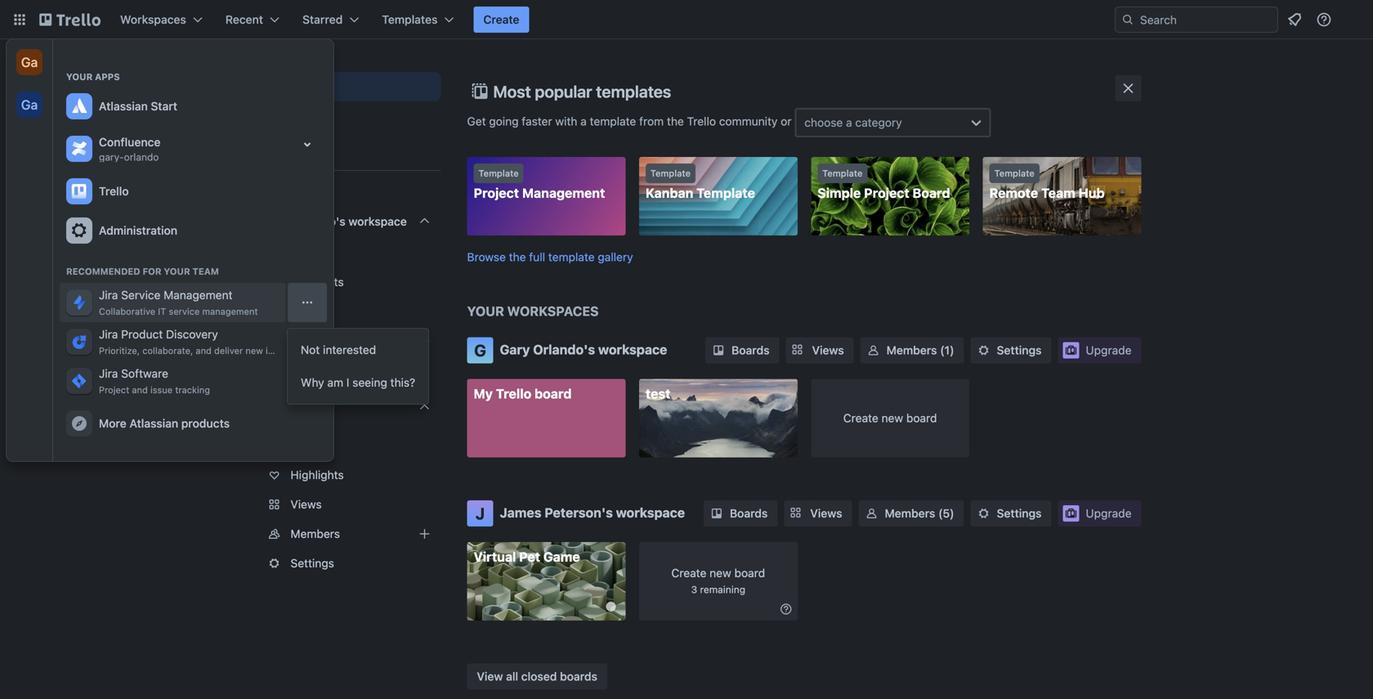 Task type: vqa. For each thing, say whether or not it's contained in the screenshot.
Detailed
no



Task type: describe. For each thing, give the bounding box(es) containing it.
virtual pet game link
[[467, 542, 626, 621]]

gary inside 'gary orlando's workspace' link
[[265, 215, 290, 228]]

simple
[[818, 185, 861, 201]]

back to home image
[[39, 7, 101, 33]]

browse the full template gallery link
[[467, 250, 634, 264]]

gallery
[[598, 250, 634, 264]]

interested
[[323, 343, 376, 357]]

project inside template project management
[[474, 185, 519, 201]]

choose
[[805, 116, 843, 129]]

view
[[477, 670, 503, 683]]

new inside jira product discovery prioritize, collaborate, and deliver new ideas
[[246, 346, 263, 356]]

(1)
[[941, 343, 955, 357]]

tracking
[[175, 385, 210, 395]]

1 vertical spatial the
[[509, 250, 526, 264]]

sm image
[[711, 342, 727, 359]]

template for simple
[[823, 168, 863, 179]]

seeing
[[353, 376, 387, 389]]

recommended for your team
[[66, 266, 219, 277]]

confluence gary-orlando
[[99, 135, 161, 163]]

1 vertical spatial orlando's
[[533, 342, 595, 357]]

atlassian start link
[[60, 87, 327, 126]]

trello inside atlassian app switcher dialog
[[99, 184, 129, 198]]

discovery
[[166, 328, 218, 341]]

kanban
[[646, 185, 694, 201]]

view all closed boards button
[[467, 664, 608, 690]]

2 ga from the top
[[21, 97, 38, 112]]

your apps
[[66, 72, 120, 82]]

why am i seeing this?
[[301, 376, 416, 389]]

board for create new board 3 remaining
[[735, 566, 766, 580]]

boards link for j
[[704, 501, 778, 527]]

1 horizontal spatial gary orlando's workspace
[[500, 342, 668, 357]]

and inside jira product discovery prioritize, collaborate, and deliver new ideas
[[196, 346, 212, 356]]

switch to… image
[[11, 11, 28, 28]]

1 vertical spatial template
[[549, 250, 595, 264]]

templates
[[596, 82, 672, 101]]

1 vertical spatial atlassian
[[130, 417, 178, 430]]

collaborative
[[99, 306, 155, 317]]

remote
[[990, 185, 1039, 201]]

more atlassian products
[[99, 417, 230, 430]]

for
[[143, 266, 162, 277]]

management for service
[[164, 288, 233, 302]]

jira service management options menu image
[[301, 296, 314, 309]]

view all closed boards
[[477, 670, 598, 683]]

board
[[913, 185, 951, 201]]

workspace inside 'gary orlando's workspace' link
[[349, 215, 407, 228]]

primary element
[[0, 0, 1374, 39]]

test
[[646, 386, 671, 402]]

issue
[[150, 385, 173, 395]]

0 vertical spatial peterson's
[[303, 393, 360, 406]]

why am i seeing this? button
[[288, 366, 429, 399]]

Search field
[[1135, 7, 1278, 32]]

0 vertical spatial atlassian
[[99, 99, 148, 113]]

popular
[[535, 82, 593, 101]]

boards for j
[[730, 507, 768, 520]]

this?
[[391, 376, 416, 389]]

service
[[169, 306, 200, 317]]

service
[[121, 288, 161, 302]]

it
[[158, 306, 166, 317]]

g
[[474, 341, 486, 360]]

most popular templates
[[494, 82, 672, 101]]

board for my trello board
[[535, 386, 572, 402]]

am
[[327, 376, 344, 389]]

create new board
[[844, 411, 938, 425]]

1 horizontal spatial peterson's
[[545, 505, 613, 521]]

group containing not interested
[[288, 329, 429, 404]]

i
[[347, 376, 350, 389]]

atlassian app switcher dialog
[[7, 39, 334, 461]]

recommended
[[66, 266, 140, 277]]

more atlassian products link
[[60, 404, 327, 443]]

0 notifications image
[[1286, 10, 1305, 29]]

start
[[151, 99, 177, 113]]

upgrade button for j
[[1059, 501, 1142, 527]]

expand image
[[298, 135, 317, 154]]

jira for jira service management
[[99, 288, 118, 302]]

full
[[529, 250, 546, 264]]

1 ga button from the top
[[16, 49, 43, 75]]

administration link
[[60, 211, 327, 250]]

boards
[[560, 670, 598, 683]]

0 horizontal spatial james peterson's workspace
[[265, 393, 360, 423]]

new for create new board 3 remaining
[[710, 566, 732, 580]]

members (5)
[[885, 507, 955, 520]]

0 horizontal spatial orlando's
[[293, 215, 346, 228]]

templates button
[[372, 7, 464, 33]]

my trello board link
[[467, 379, 626, 458]]

upgrade for j
[[1086, 507, 1132, 520]]

starred
[[303, 13, 343, 26]]

virtual
[[474, 549, 516, 565]]

software
[[121, 367, 168, 380]]

category
[[856, 116, 903, 129]]

create for create new board
[[844, 411, 879, 425]]

deliver
[[214, 346, 243, 356]]

project for simple project board
[[865, 185, 910, 201]]

gary-
[[99, 151, 124, 163]]

workspaces button
[[110, 7, 213, 33]]

james peterson's workspace link
[[232, 387, 441, 429]]

virtual pet game
[[474, 549, 580, 565]]

atlassian start
[[99, 99, 177, 113]]

1 vertical spatial james
[[500, 505, 542, 521]]

ideas
[[266, 346, 289, 356]]

highlights for orlando's
[[291, 275, 344, 289]]

your
[[467, 303, 504, 319]]

more
[[99, 417, 127, 430]]

template for remote
[[995, 168, 1035, 179]]

j
[[476, 504, 485, 523]]

0 vertical spatial your
[[66, 72, 93, 82]]

get going faster with a template from the trello community or
[[467, 115, 795, 128]]

(5)
[[939, 507, 955, 520]]

board for create new board
[[907, 411, 938, 425]]

orlando
[[124, 151, 159, 163]]

closed
[[522, 670, 557, 683]]

hub
[[1079, 185, 1105, 201]]

template simple project board
[[818, 168, 951, 201]]

management for project
[[522, 185, 605, 201]]

template remote team hub
[[990, 168, 1105, 201]]

recent button
[[216, 7, 290, 33]]



Task type: locate. For each thing, give the bounding box(es) containing it.
products
[[181, 417, 230, 430]]

1 horizontal spatial team
[[1042, 185, 1076, 201]]

0 horizontal spatial create
[[484, 13, 520, 26]]

2 ga button from the top
[[16, 92, 43, 118]]

template down templates
[[590, 115, 637, 128]]

not interested
[[301, 343, 376, 357]]

0 horizontal spatial gary orlando's workspace
[[265, 215, 407, 228]]

0 vertical spatial orlando's
[[293, 215, 346, 228]]

your right for
[[164, 266, 190, 277]]

2 highlights from the top
[[291, 468, 344, 482]]

new up remaining
[[710, 566, 732, 580]]

gary
[[265, 215, 290, 228], [500, 342, 530, 357]]

0 vertical spatial gary orlando's workspace
[[265, 215, 407, 228]]

board inside create new board 3 remaining
[[735, 566, 766, 580]]

project for project and issue tracking
[[99, 385, 129, 395]]

project inside template simple project board
[[865, 185, 910, 201]]

board up remaining
[[735, 566, 766, 580]]

0 vertical spatial jira
[[99, 288, 118, 302]]

1 horizontal spatial new
[[710, 566, 732, 580]]

template right kanban
[[697, 185, 756, 201]]

2 vertical spatial jira
[[99, 367, 118, 380]]

create inside create new board 3 remaining
[[672, 566, 707, 580]]

create for create new board 3 remaining
[[672, 566, 707, 580]]

new left ideas
[[246, 346, 263, 356]]

ga button left atlassian icon
[[16, 92, 43, 118]]

not interested button
[[288, 334, 429, 366]]

team
[[1042, 185, 1076, 201], [193, 266, 219, 277]]

0 vertical spatial members link
[[232, 328, 441, 354]]

1 vertical spatial ga
[[21, 97, 38, 112]]

1 upgrade from the top
[[1086, 343, 1132, 357]]

jira product discovery prioritize, collaborate, and deliver new ideas
[[99, 328, 289, 356]]

boards
[[732, 343, 770, 357], [730, 507, 768, 520]]

2 horizontal spatial project
[[865, 185, 910, 201]]

project up more
[[99, 385, 129, 395]]

the left full
[[509, 250, 526, 264]]

team up the jira service management collaborative it service management
[[193, 266, 219, 277]]

jira up prioritize,
[[99, 328, 118, 341]]

team left hub
[[1042, 185, 1076, 201]]

atlassian down issue
[[130, 417, 178, 430]]

boards up create new board 3 remaining
[[730, 507, 768, 520]]

add image
[[415, 524, 435, 544]]

1 highlights from the top
[[291, 275, 344, 289]]

1 vertical spatial jira
[[99, 328, 118, 341]]

1 vertical spatial board
[[907, 411, 938, 425]]

1 vertical spatial members link
[[232, 521, 441, 547]]

0 vertical spatial james peterson's workspace
[[265, 393, 360, 423]]

team inside atlassian app switcher dialog
[[193, 266, 219, 277]]

2 horizontal spatial new
[[882, 411, 904, 425]]

1 horizontal spatial james
[[500, 505, 542, 521]]

game
[[544, 549, 580, 565]]

1 upgrade button from the top
[[1059, 337, 1142, 364]]

1 horizontal spatial your
[[164, 266, 190, 277]]

0 vertical spatial upgrade button
[[1059, 337, 1142, 364]]

atlassian image
[[70, 97, 89, 116]]

ga button down switch to… icon
[[16, 49, 43, 75]]

members (1)
[[887, 343, 955, 357]]

template up remote
[[995, 168, 1035, 179]]

0 vertical spatial boards
[[732, 343, 770, 357]]

0 horizontal spatial james
[[265, 393, 300, 406]]

2 jira from the top
[[99, 328, 118, 341]]

jira inside the jira service management collaborative it service management
[[99, 288, 118, 302]]

0 vertical spatial and
[[196, 346, 212, 356]]

3
[[692, 584, 698, 595]]

settings link
[[971, 337, 1052, 364], [232, 357, 441, 384], [971, 501, 1052, 527], [232, 550, 441, 577]]

1 vertical spatial trello
[[99, 184, 129, 198]]

boards link up test link
[[706, 337, 780, 364]]

new for create new board
[[882, 411, 904, 425]]

new
[[246, 346, 263, 356], [882, 411, 904, 425], [710, 566, 732, 580]]

community
[[720, 115, 778, 128]]

0 vertical spatial upgrade
[[1086, 343, 1132, 357]]

1 horizontal spatial management
[[522, 185, 605, 201]]

highlights link for orlando's
[[232, 269, 441, 295]]

jira service management collaborative it service management
[[99, 288, 258, 317]]

a right with
[[581, 115, 587, 128]]

2 members link from the top
[[232, 521, 441, 547]]

my
[[474, 386, 493, 402]]

1 horizontal spatial project
[[474, 185, 519, 201]]

0 vertical spatial ga button
[[16, 49, 43, 75]]

1 horizontal spatial trello
[[496, 386, 532, 402]]

open information menu image
[[1317, 11, 1333, 28]]

workspaces
[[120, 13, 186, 26]]

1 members link from the top
[[232, 328, 441, 354]]

jira software project and issue tracking
[[99, 367, 210, 395]]

1 horizontal spatial and
[[196, 346, 212, 356]]

upgrade button for g
[[1059, 337, 1142, 364]]

boards link
[[706, 337, 780, 364], [704, 501, 778, 527]]

peterson's up the game
[[545, 505, 613, 521]]

not
[[301, 343, 320, 357]]

template inside template remote team hub
[[995, 168, 1035, 179]]

and down software
[[132, 385, 148, 395]]

2 vertical spatial trello
[[496, 386, 532, 402]]

1 horizontal spatial james peterson's workspace
[[500, 505, 685, 521]]

faster
[[522, 115, 553, 128]]

1 vertical spatial upgrade
[[1086, 507, 1132, 520]]

project
[[474, 185, 519, 201], [865, 185, 910, 201], [99, 385, 129, 395]]

group
[[288, 329, 429, 404]]

and inside jira software project and issue tracking
[[132, 385, 148, 395]]

workspace inside james peterson's workspace
[[265, 409, 323, 423]]

1 jira from the top
[[99, 288, 118, 302]]

and
[[196, 346, 212, 356], [132, 385, 148, 395]]

team inside template remote team hub
[[1042, 185, 1076, 201]]

1 vertical spatial boards link
[[704, 501, 778, 527]]

create button
[[474, 7, 530, 33]]

1 horizontal spatial create
[[672, 566, 707, 580]]

test link
[[639, 379, 798, 458]]

0 horizontal spatial board
[[535, 386, 572, 402]]

0 vertical spatial james
[[265, 393, 300, 406]]

jira for jira software
[[99, 367, 118, 380]]

1 vertical spatial highlights
[[291, 468, 344, 482]]

template project management
[[474, 168, 605, 201]]

0 horizontal spatial management
[[164, 288, 233, 302]]

1 horizontal spatial gary
[[500, 342, 530, 357]]

template down 'going'
[[479, 168, 519, 179]]

confluence
[[99, 135, 161, 149]]

0 vertical spatial highlights
[[291, 275, 344, 289]]

0 vertical spatial board
[[535, 386, 572, 402]]

the right from
[[667, 115, 684, 128]]

1 vertical spatial gary orlando's workspace
[[500, 342, 668, 357]]

1 vertical spatial highlights link
[[232, 462, 441, 488]]

0 horizontal spatial the
[[509, 250, 526, 264]]

your left apps
[[66, 72, 93, 82]]

james
[[265, 393, 300, 406], [500, 505, 542, 521]]

create new board 3 remaining
[[672, 566, 766, 595]]

1 vertical spatial and
[[132, 385, 148, 395]]

templates
[[382, 13, 438, 26]]

board down members (1)
[[907, 411, 938, 425]]

workspace
[[349, 215, 407, 228], [599, 342, 668, 357], [265, 409, 323, 423], [616, 505, 685, 521]]

most
[[494, 82, 531, 101]]

all
[[506, 670, 519, 683]]

starred button
[[293, 7, 369, 33]]

1 vertical spatial create
[[844, 411, 879, 425]]

0 vertical spatial highlights link
[[232, 269, 441, 295]]

template up simple
[[823, 168, 863, 179]]

2 vertical spatial board
[[735, 566, 766, 580]]

highlights link down james peterson's workspace link
[[232, 462, 441, 488]]

template for project
[[479, 168, 519, 179]]

the
[[667, 115, 684, 128], [509, 250, 526, 264]]

highlights link up jira service management options menu image
[[232, 269, 441, 295]]

1 highlights link from the top
[[232, 269, 441, 295]]

2 vertical spatial new
[[710, 566, 732, 580]]

1 vertical spatial your
[[164, 266, 190, 277]]

template kanban template
[[646, 168, 756, 201]]

template
[[479, 168, 519, 179], [651, 168, 691, 179], [823, 168, 863, 179], [995, 168, 1035, 179], [697, 185, 756, 201]]

a right choose
[[847, 116, 853, 129]]

2 upgrade from the top
[[1086, 507, 1132, 520]]

members link
[[232, 328, 441, 354], [232, 521, 441, 547]]

orlando's down workspaces
[[533, 342, 595, 357]]

prioritize,
[[99, 346, 140, 356]]

sm image
[[866, 342, 882, 359], [976, 342, 992, 359], [709, 505, 725, 522], [864, 505, 880, 522], [976, 505, 992, 522], [778, 601, 795, 617]]

highlights up jira service management options menu image
[[291, 275, 344, 289]]

orlando's down expand image
[[293, 215, 346, 228]]

new inside create new board 3 remaining
[[710, 566, 732, 580]]

0 horizontal spatial project
[[99, 385, 129, 395]]

highlights link
[[232, 269, 441, 295], [232, 462, 441, 488]]

your workspaces
[[467, 303, 599, 319]]

atlassian down apps
[[99, 99, 148, 113]]

james down ideas
[[265, 393, 300, 406]]

1 horizontal spatial orlando's
[[533, 342, 595, 357]]

upgrade
[[1086, 343, 1132, 357], [1086, 507, 1132, 520]]

administration
[[99, 224, 178, 237]]

search image
[[1122, 13, 1135, 26]]

board
[[535, 386, 572, 402], [907, 411, 938, 425], [735, 566, 766, 580]]

project left 'board'
[[865, 185, 910, 201]]

board right my
[[535, 386, 572, 402]]

1 vertical spatial upgrade button
[[1059, 501, 1142, 527]]

2 horizontal spatial trello
[[687, 115, 716, 128]]

ga down switch to… icon
[[21, 54, 38, 70]]

0 horizontal spatial a
[[581, 115, 587, 128]]

1 vertical spatial boards
[[730, 507, 768, 520]]

trello link
[[60, 172, 327, 211]]

and down discovery
[[196, 346, 212, 356]]

0 horizontal spatial new
[[246, 346, 263, 356]]

1 vertical spatial management
[[164, 288, 233, 302]]

template inside template simple project board
[[823, 168, 863, 179]]

choose a category
[[805, 116, 903, 129]]

jira for jira product discovery
[[99, 328, 118, 341]]

0 horizontal spatial and
[[132, 385, 148, 395]]

members
[[291, 334, 340, 348], [887, 343, 938, 357], [885, 507, 936, 520], [291, 527, 340, 541]]

1 horizontal spatial the
[[667, 115, 684, 128]]

2 upgrade button from the top
[[1059, 501, 1142, 527]]

highlights down james peterson's workspace link
[[291, 468, 344, 482]]

gary orlando (garyorlando) image
[[1344, 10, 1364, 29]]

trello left the 'community'
[[687, 115, 716, 128]]

boards link for g
[[706, 337, 780, 364]]

1 horizontal spatial a
[[847, 116, 853, 129]]

create for create
[[484, 13, 520, 26]]

ga left atlassian icon
[[21, 97, 38, 112]]

0 horizontal spatial trello
[[99, 184, 129, 198]]

boards link up create new board 3 remaining
[[704, 501, 778, 527]]

there is new activity on this board. image
[[606, 602, 616, 612]]

highlights for peterson's
[[291, 468, 344, 482]]

3 jira from the top
[[99, 367, 118, 380]]

peterson's
[[303, 393, 360, 406], [545, 505, 613, 521]]

template
[[590, 115, 637, 128], [549, 250, 595, 264]]

organisations tab list
[[7, 39, 53, 461]]

collaborate,
[[142, 346, 193, 356]]

james right j
[[500, 505, 542, 521]]

1 horizontal spatial board
[[735, 566, 766, 580]]

trello
[[687, 115, 716, 128], [99, 184, 129, 198], [496, 386, 532, 402]]

0 horizontal spatial your
[[66, 72, 93, 82]]

why
[[301, 376, 324, 389]]

0 horizontal spatial team
[[193, 266, 219, 277]]

trello right my
[[496, 386, 532, 402]]

template up kanban
[[651, 168, 691, 179]]

james peterson's workspace down 'why'
[[265, 393, 360, 423]]

template inside template project management
[[479, 168, 519, 179]]

views
[[291, 305, 322, 318], [813, 343, 845, 357], [291, 498, 322, 511], [811, 507, 843, 520]]

0 vertical spatial ga
[[21, 54, 38, 70]]

boards right sm image
[[732, 343, 770, 357]]

2 horizontal spatial board
[[907, 411, 938, 425]]

apps
[[95, 72, 120, 82]]

0 vertical spatial trello
[[687, 115, 716, 128]]

create inside button
[[484, 13, 520, 26]]

highlights
[[291, 275, 344, 289], [291, 468, 344, 482]]

project inside jira software project and issue tracking
[[99, 385, 129, 395]]

1 vertical spatial new
[[882, 411, 904, 425]]

my trello board
[[474, 386, 572, 402]]

management inside the jira service management collaborative it service management
[[164, 288, 233, 302]]

recent
[[226, 13, 263, 26]]

going
[[489, 115, 519, 128]]

james peterson's workspace up the game
[[500, 505, 685, 521]]

gary orlando's workspace link
[[232, 207, 441, 236]]

0 vertical spatial boards link
[[706, 337, 780, 364]]

1 vertical spatial gary
[[500, 342, 530, 357]]

highlights link for peterson's
[[232, 462, 441, 488]]

1 ga from the top
[[21, 54, 38, 70]]

management
[[202, 306, 258, 317]]

jira
[[99, 288, 118, 302], [99, 328, 118, 341], [99, 367, 118, 380]]

0 horizontal spatial gary
[[265, 215, 290, 228]]

members link for orlando's
[[232, 328, 441, 354]]

a
[[581, 115, 587, 128], [847, 116, 853, 129]]

atlassian image
[[70, 97, 89, 116]]

0 vertical spatial team
[[1042, 185, 1076, 201]]

new down members (1)
[[882, 411, 904, 425]]

jira inside jira product discovery prioritize, collaborate, and deliver new ideas
[[99, 328, 118, 341]]

1 vertical spatial team
[[193, 266, 219, 277]]

project up browse
[[474, 185, 519, 201]]

get
[[467, 115, 486, 128]]

add image
[[415, 331, 435, 351]]

management up 'browse the full template gallery'
[[522, 185, 605, 201]]

0 vertical spatial the
[[667, 115, 684, 128]]

with
[[556, 115, 578, 128]]

1 vertical spatial james peterson's workspace
[[500, 505, 685, 521]]

1 vertical spatial peterson's
[[545, 505, 613, 521]]

or
[[781, 115, 792, 128]]

board inside my trello board link
[[535, 386, 572, 402]]

trello down gary-
[[99, 184, 129, 198]]

upgrade for g
[[1086, 343, 1132, 357]]

members link for peterson's
[[232, 521, 441, 547]]

peterson's down am
[[303, 393, 360, 406]]

management inside template project management
[[522, 185, 605, 201]]

0 vertical spatial template
[[590, 115, 637, 128]]

0 horizontal spatial peterson's
[[303, 393, 360, 406]]

settings image
[[70, 221, 89, 240]]

2 highlights link from the top
[[232, 462, 441, 488]]

jira down prioritize,
[[99, 367, 118, 380]]

product
[[121, 328, 163, 341]]

2 horizontal spatial create
[[844, 411, 879, 425]]

ga button
[[16, 49, 43, 75], [16, 92, 43, 118]]

0 vertical spatial new
[[246, 346, 263, 356]]

0 vertical spatial management
[[522, 185, 605, 201]]

1 vertical spatial ga button
[[16, 92, 43, 118]]

template right full
[[549, 250, 595, 264]]

0 vertical spatial create
[[484, 13, 520, 26]]

0 vertical spatial gary
[[265, 215, 290, 228]]

boards for g
[[732, 343, 770, 357]]

ga
[[21, 54, 38, 70], [21, 97, 38, 112]]

jira down recommended
[[99, 288, 118, 302]]

management up the service
[[164, 288, 233, 302]]

2 vertical spatial create
[[672, 566, 707, 580]]

template for kanban
[[651, 168, 691, 179]]

jira inside jira software project and issue tracking
[[99, 367, 118, 380]]



